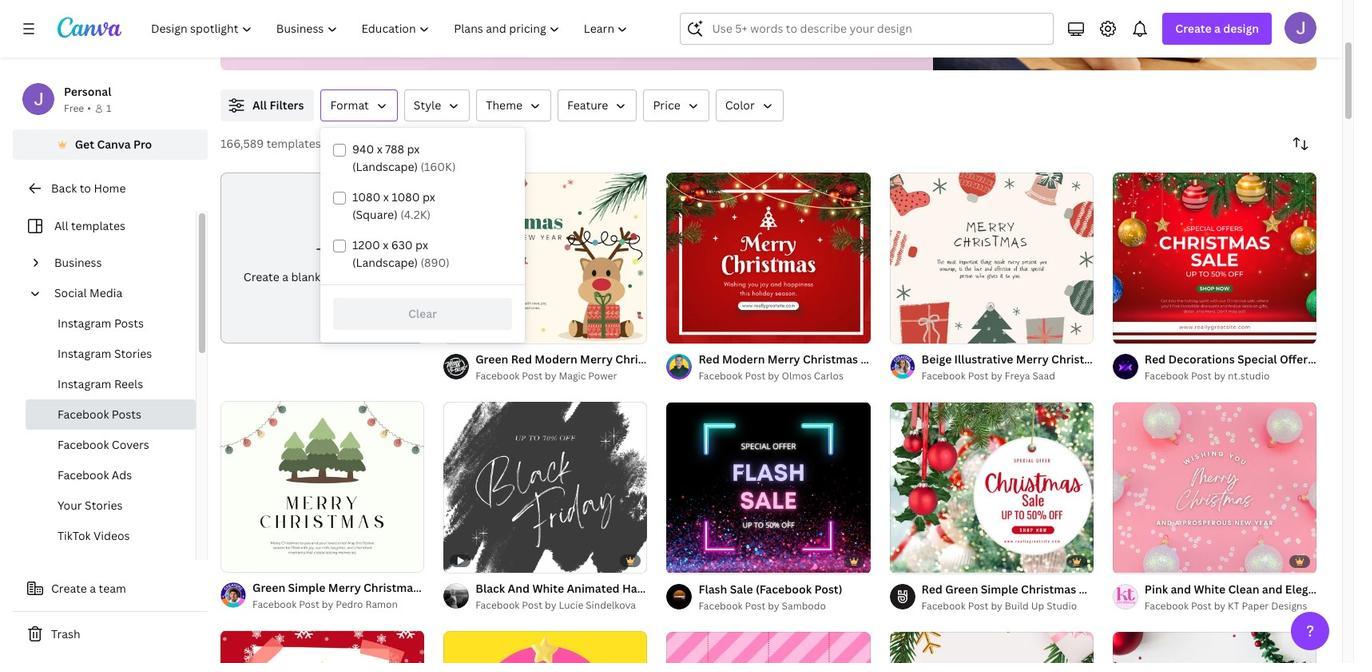 Task type: describe. For each thing, give the bounding box(es) containing it.
color button
[[716, 90, 784, 121]]

posts for facebook posts
[[112, 407, 141, 422]]

by inside flash sale (facebook post) facebook post by sambodo
[[768, 599, 780, 613]]

instagram for instagram stories
[[58, 346, 111, 361]]

stories for your stories
[[85, 498, 123, 513]]

green inside the red green simple christmas sale facebook post facebook post by build up studio
[[946, 582, 979, 597]]

design
[[1224, 21, 1260, 36]]

magic
[[559, 370, 586, 383]]

pink happy new year facebook post image
[[890, 632, 1094, 663]]

all templates link
[[22, 211, 186, 241]]

green simple merry christmas facebook post image
[[221, 401, 425, 572]]

reels
[[114, 376, 143, 392]]

post)
[[815, 582, 843, 597]]

designs
[[1272, 599, 1308, 613]]

940 x 788 px (landscape) (160k)
[[352, 141, 456, 174]]

x for 630
[[383, 237, 389, 253]]

greeting
[[1110, 352, 1157, 367]]

christmas for green simple merry christmas facebook post
[[364, 580, 419, 596]]

(square)
[[352, 207, 398, 222]]

red modern merry christmas facebook post link
[[699, 351, 940, 369]]

format button
[[321, 90, 398, 121]]

166,589 templates
[[221, 136, 321, 151]]

facebook inside flash sale (facebook post) facebook post by sambodo
[[699, 599, 743, 613]]

up
[[1032, 599, 1045, 613]]

red modern merry christmas facebook post image
[[667, 173, 871, 344]]

jacob simon image
[[1285, 12, 1317, 44]]

instagram reels
[[58, 376, 143, 392]]

create a team
[[51, 581, 126, 596]]

beige illustrative merry christmas greeting facebook post link
[[922, 351, 1238, 369]]

simple inside green simple merry christmas facebook post facebook post by pedro ramon
[[288, 580, 326, 596]]

format
[[330, 97, 369, 113]]

create a blank facebook post link
[[221, 173, 425, 344]]

sale inside the red green simple christmas sale facebook post facebook post by build up studio
[[1079, 582, 1102, 597]]

facebook covers link
[[26, 430, 196, 460]]

by inside beige illustrative merry christmas greeting facebook post facebook post by freya saad
[[991, 370, 1003, 383]]

post left 'olmos'
[[745, 370, 766, 383]]

green for green red modern merry christmas facebook post
[[476, 352, 509, 367]]

top level navigation element
[[141, 13, 642, 45]]

post left magic on the bottom left
[[522, 370, 543, 383]]

by inside 'red modern merry christmas facebook post facebook post by olmos carlos'
[[768, 370, 780, 383]]

630
[[391, 237, 413, 253]]

business link
[[48, 248, 186, 278]]

instagram for instagram reels
[[58, 376, 111, 392]]

facebook post by nt.studio
[[1145, 370, 1270, 383]]

pink and white clean and elegant greetings christmas facebook post image
[[1113, 403, 1317, 573]]

flash sale (facebook post) facebook post by sambodo
[[699, 582, 843, 613]]

merry for beige illustrative merry christmas greeting facebook post
[[1016, 352, 1049, 367]]

simple inside the red green simple christmas sale facebook post facebook post by build up studio
[[981, 582, 1019, 597]]

facebook ads link
[[26, 460, 196, 491]]

all filters button
[[221, 90, 314, 121]]

to
[[80, 181, 91, 196]]

pink and beige retro bright happy winter holidays facebook post image
[[667, 632, 871, 663]]

get
[[75, 137, 94, 152]]

modern inside 'red modern merry christmas facebook post facebook post by olmos carlos'
[[722, 352, 765, 367]]

post inside flash sale (facebook post) facebook post by sambodo
[[745, 599, 766, 613]]

red decorations special offers christmas sale facebook post ( landscape ) image
[[1113, 173, 1317, 344]]

(facebook
[[756, 582, 812, 597]]

by left lucie
[[545, 599, 557, 612]]

a for design
[[1215, 21, 1221, 36]]

facebook post by magic power link
[[476, 369, 648, 385]]

1 1080 from the left
[[352, 189, 381, 205]]

olmos
[[782, 370, 812, 383]]

facebook post by kt paper designs
[[1145, 599, 1308, 613]]

instagram posts
[[58, 316, 144, 331]]

stories for instagram stories
[[114, 346, 152, 361]]

yellow and pink creative 3d coming soon announcement facebook post image
[[444, 632, 648, 663]]

studio
[[1047, 599, 1077, 613]]

lucie
[[559, 599, 584, 612]]

facebook post by lucie sindelkova link
[[476, 598, 648, 614]]

create for create a team
[[51, 581, 87, 596]]

carlos
[[814, 370, 844, 383]]

by left nt.studio
[[1214, 370, 1226, 383]]

post inside create a blank facebook post element
[[377, 269, 401, 284]]

kt
[[1228, 599, 1240, 613]]

illustrative
[[955, 352, 1014, 367]]

facebook post by freya saad link
[[922, 369, 1094, 385]]

instagram posts link
[[26, 308, 196, 339]]

tiktok
[[58, 528, 91, 543]]

red green simple christmas sale facebook post image
[[890, 403, 1094, 573]]

white modern christmas big sale facebook post image
[[1113, 632, 1317, 663]]

theme button
[[477, 90, 551, 121]]

saad
[[1033, 370, 1056, 383]]

clear button
[[333, 298, 512, 330]]

beige illustrative merry christmas greeting facebook post image
[[890, 173, 1094, 344]]

christmas for beige illustrative merry christmas greeting facebook post
[[1052, 352, 1107, 367]]

green red modern merry christmas facebook post facebook post by magic power
[[476, 352, 753, 383]]

price button
[[644, 90, 709, 121]]

post left the build
[[968, 599, 989, 613]]

sale inside flash sale (facebook post) facebook post by sambodo
[[730, 582, 753, 597]]

(4.2k)
[[401, 207, 431, 222]]

1200 x 630 px (landscape) (890)
[[352, 237, 450, 270]]

a for blank
[[282, 269, 288, 284]]

green red modern merry christmas facebook post image
[[444, 173, 648, 344]]

green simple merry christmas facebook post facebook post by pedro ramon
[[253, 580, 501, 612]]

all filters
[[253, 97, 304, 113]]

px for 788
[[407, 141, 420, 157]]

166,589
[[221, 136, 264, 151]]

tiktok videos link
[[26, 521, 196, 551]]

1080 x 1080 px (square)
[[352, 189, 435, 222]]

create a design button
[[1163, 13, 1272, 45]]

red creative merry christmas facebook post image
[[221, 631, 425, 663]]

facebook post by build up studio link
[[922, 598, 1094, 614]]

templates for all templates
[[71, 218, 125, 233]]

flash
[[699, 582, 728, 597]]

1
[[106, 101, 111, 115]]

Sort by button
[[1285, 128, 1317, 160]]

back to home link
[[13, 173, 208, 205]]

nt.studio
[[1228, 370, 1270, 383]]

(160k)
[[421, 159, 456, 174]]

post inside facebook post by lucie sindelkova link
[[522, 599, 543, 612]]

facebook post by pedro ramon link
[[253, 597, 425, 613]]

feature
[[567, 97, 608, 113]]

create a team button
[[13, 573, 208, 605]]

x for 1080
[[383, 189, 389, 205]]

all templates
[[54, 218, 125, 233]]

clear
[[408, 306, 437, 321]]

1200
[[352, 237, 380, 253]]

create a blank facebook post element
[[221, 173, 425, 344]]

social
[[54, 285, 87, 300]]

sindelkova
[[586, 599, 636, 612]]



Task type: locate. For each thing, give the bounding box(es) containing it.
green inside green red modern merry christmas facebook post facebook post by magic power
[[476, 352, 509, 367]]

1 horizontal spatial 1080
[[392, 189, 420, 205]]

get canva pro
[[75, 137, 152, 152]]

posts down 'social media' link
[[114, 316, 144, 331]]

post down the flash sale (facebook post) link
[[745, 599, 766, 613]]

create left team at the bottom left of page
[[51, 581, 87, 596]]

media
[[90, 285, 123, 300]]

pro
[[133, 137, 152, 152]]

1 horizontal spatial red
[[699, 352, 720, 367]]

1 horizontal spatial modern
[[722, 352, 765, 367]]

by down the flash sale (facebook post) link
[[768, 599, 780, 613]]

post left nt.studio
[[1192, 370, 1212, 383]]

1 vertical spatial (landscape)
[[352, 255, 418, 270]]

christmas inside the red green simple christmas sale facebook post facebook post by build up studio
[[1021, 582, 1077, 597]]

post left pedro
[[299, 598, 320, 612]]

create for create a blank facebook post
[[244, 269, 279, 284]]

3 instagram from the top
[[58, 376, 111, 392]]

your stories link
[[26, 491, 196, 521]]

1 vertical spatial a
[[282, 269, 288, 284]]

christmas inside green red modern merry christmas facebook post facebook post by magic power
[[616, 352, 671, 367]]

merry up the power
[[580, 352, 613, 367]]

christmas up the up
[[1021, 582, 1077, 597]]

0 vertical spatial stories
[[114, 346, 152, 361]]

create for create a design
[[1176, 21, 1212, 36]]

1 horizontal spatial sale
[[1079, 582, 1102, 597]]

instagram down social media at the left top
[[58, 316, 111, 331]]

modern
[[535, 352, 578, 367], [722, 352, 765, 367]]

red inside the red green simple christmas sale facebook post facebook post by build up studio
[[922, 582, 943, 597]]

by left the freya
[[991, 370, 1003, 383]]

0 vertical spatial posts
[[114, 316, 144, 331]]

green for green simple merry christmas facebook post
[[253, 580, 285, 596]]

templates down back to home
[[71, 218, 125, 233]]

all inside button
[[253, 97, 267, 113]]

green up facebook post by pedro ramon link
[[253, 580, 285, 596]]

price
[[653, 97, 681, 113]]

beige illustrative merry christmas greeting facebook post facebook post by freya saad
[[922, 352, 1238, 383]]

1 vertical spatial x
[[383, 189, 389, 205]]

post down 630 at the left of page
[[377, 269, 401, 284]]

1 vertical spatial templates
[[71, 218, 125, 233]]

modern up facebook post by olmos carlos link
[[722, 352, 765, 367]]

social media
[[54, 285, 123, 300]]

1 sale from the left
[[730, 582, 753, 597]]

stories
[[114, 346, 152, 361], [85, 498, 123, 513]]

1 modern from the left
[[535, 352, 578, 367]]

1 horizontal spatial all
[[253, 97, 267, 113]]

(landscape) down 630 at the left of page
[[352, 255, 418, 270]]

ramon
[[366, 598, 398, 612]]

0 horizontal spatial green
[[253, 580, 285, 596]]

create a design
[[1176, 21, 1260, 36]]

1080 up (4.2k)
[[392, 189, 420, 205]]

0 horizontal spatial modern
[[535, 352, 578, 367]]

canva
[[97, 137, 131, 152]]

green inside green simple merry christmas facebook post facebook post by pedro ramon
[[253, 580, 285, 596]]

red inside 'red modern merry christmas facebook post facebook post by olmos carlos'
[[699, 352, 720, 367]]

a left design
[[1215, 21, 1221, 36]]

christmas for red modern merry christmas facebook post
[[803, 352, 858, 367]]

None search field
[[680, 13, 1054, 45]]

px for 1080
[[423, 189, 435, 205]]

merry up saad
[[1016, 352, 1049, 367]]

1 horizontal spatial templates
[[267, 136, 321, 151]]

0 horizontal spatial a
[[90, 581, 96, 596]]

modern inside green red modern merry christmas facebook post facebook post by magic power
[[535, 352, 578, 367]]

(890)
[[421, 255, 450, 270]]

style button
[[404, 90, 470, 121]]

christmas up saad
[[1052, 352, 1107, 367]]

power
[[588, 370, 617, 383]]

px up (4.2k)
[[423, 189, 435, 205]]

all for all filters
[[253, 97, 267, 113]]

videos
[[94, 528, 130, 543]]

2 vertical spatial create
[[51, 581, 87, 596]]

2 horizontal spatial red
[[922, 582, 943, 597]]

1 horizontal spatial simple
[[981, 582, 1019, 597]]

0 vertical spatial instagram
[[58, 316, 111, 331]]

all down "back"
[[54, 218, 68, 233]]

merry for red modern merry christmas facebook post
[[768, 352, 801, 367]]

0 horizontal spatial create
[[51, 581, 87, 596]]

a inside dropdown button
[[1215, 21, 1221, 36]]

instagram up instagram reels
[[58, 346, 111, 361]]

1 horizontal spatial create
[[244, 269, 279, 284]]

2 (landscape) from the top
[[352, 255, 418, 270]]

your stories
[[58, 498, 123, 513]]

green
[[476, 352, 509, 367], [253, 580, 285, 596], [946, 582, 979, 597]]

build
[[1005, 599, 1029, 613]]

all left filters
[[253, 97, 267, 113]]

post up facebook post by olmos carlos link
[[728, 352, 753, 367]]

christmas inside green simple merry christmas facebook post facebook post by pedro ramon
[[364, 580, 419, 596]]

green red modern merry christmas facebook post link
[[476, 351, 753, 369]]

stories down facebook ads link at the bottom
[[85, 498, 123, 513]]

instagram inside 'link'
[[58, 316, 111, 331]]

2 sale from the left
[[1079, 582, 1102, 597]]

a left blank
[[282, 269, 288, 284]]

posts for instagram posts
[[114, 316, 144, 331]]

2 1080 from the left
[[392, 189, 420, 205]]

trash
[[51, 627, 80, 642]]

modern up facebook post by magic power link at the left bottom of page
[[535, 352, 578, 367]]

by left the build
[[991, 599, 1003, 613]]

px for 630
[[416, 237, 428, 253]]

instagram for instagram posts
[[58, 316, 111, 331]]

a inside button
[[90, 581, 96, 596]]

1 vertical spatial stories
[[85, 498, 123, 513]]

flash sale (facebook post) image
[[667, 403, 871, 573]]

merry inside beige illustrative merry christmas greeting facebook post facebook post by freya saad
[[1016, 352, 1049, 367]]

templates down filters
[[267, 136, 321, 151]]

2 horizontal spatial a
[[1215, 21, 1221, 36]]

red up facebook post by olmos carlos link
[[699, 352, 720, 367]]

tiktok videos
[[58, 528, 130, 543]]

1 vertical spatial px
[[423, 189, 435, 205]]

create
[[1176, 21, 1212, 36], [244, 269, 279, 284], [51, 581, 87, 596]]

all
[[253, 97, 267, 113], [54, 218, 68, 233]]

color
[[725, 97, 755, 113]]

by inside green red modern merry christmas facebook post facebook post by magic power
[[545, 370, 557, 383]]

back to home
[[51, 181, 126, 196]]

2 instagram from the top
[[58, 346, 111, 361]]

back
[[51, 181, 77, 196]]

merry inside 'red modern merry christmas facebook post facebook post by olmos carlos'
[[768, 352, 801, 367]]

1 (landscape) from the top
[[352, 159, 418, 174]]

post left lucie
[[522, 599, 543, 612]]

your
[[58, 498, 82, 513]]

facebook covers
[[58, 437, 149, 452]]

covers
[[112, 437, 149, 452]]

2 vertical spatial a
[[90, 581, 96, 596]]

trash link
[[13, 619, 208, 651]]

post down illustrative
[[968, 370, 989, 383]]

red up facebook post by magic power link at the left bottom of page
[[511, 352, 532, 367]]

business
[[54, 255, 102, 270]]

facebook post by olmos carlos link
[[699, 369, 871, 385]]

templates for 166,589 templates
[[267, 136, 321, 151]]

2 horizontal spatial green
[[946, 582, 979, 597]]

facebook ads
[[58, 468, 132, 483]]

2 vertical spatial instagram
[[58, 376, 111, 392]]

post left illustrative
[[916, 352, 940, 367]]

create inside dropdown button
[[1176, 21, 1212, 36]]

instagram
[[58, 316, 111, 331], [58, 346, 111, 361], [58, 376, 111, 392]]

sambodo
[[782, 599, 826, 613]]

a
[[1215, 21, 1221, 36], [282, 269, 288, 284], [90, 581, 96, 596]]

x inside 940 x 788 px (landscape) (160k)
[[377, 141, 383, 157]]

0 horizontal spatial red
[[511, 352, 532, 367]]

1 horizontal spatial a
[[282, 269, 288, 284]]

instagram reels link
[[26, 369, 196, 400]]

0 horizontal spatial simple
[[288, 580, 326, 596]]

2 modern from the left
[[722, 352, 765, 367]]

1 vertical spatial posts
[[112, 407, 141, 422]]

x left the 788
[[377, 141, 383, 157]]

post inside facebook post by nt.studio link
[[1192, 370, 1212, 383]]

0 vertical spatial (landscape)
[[352, 159, 418, 174]]

instagram stories
[[58, 346, 152, 361]]

red for red green simple christmas sale facebook post
[[922, 582, 943, 597]]

Search search field
[[712, 14, 1044, 44]]

0 vertical spatial create
[[1176, 21, 1212, 36]]

green simple merry christmas facebook post link
[[253, 580, 501, 597]]

px inside 940 x 788 px (landscape) (160k)
[[407, 141, 420, 157]]

posts inside 'instagram posts' 'link'
[[114, 316, 144, 331]]

facebook
[[323, 269, 375, 284], [673, 352, 726, 367], [861, 352, 913, 367], [1159, 352, 1212, 367], [476, 370, 520, 383], [699, 370, 743, 383], [922, 370, 966, 383], [1145, 370, 1189, 383], [58, 407, 109, 422], [58, 437, 109, 452], [58, 468, 109, 483], [422, 580, 474, 596], [1105, 582, 1157, 597], [253, 598, 297, 612], [476, 599, 520, 612], [699, 599, 743, 613], [922, 599, 966, 613], [1145, 599, 1189, 613]]

post up facebook post by nt.studio link
[[1214, 352, 1238, 367]]

stories inside instagram stories link
[[114, 346, 152, 361]]

0 horizontal spatial sale
[[730, 582, 753, 597]]

post inside facebook post by kt paper designs link
[[1192, 599, 1212, 613]]

freya
[[1005, 370, 1031, 383]]

by inside green simple merry christmas facebook post facebook post by pedro ramon
[[322, 598, 333, 612]]

stories up reels
[[114, 346, 152, 361]]

create left blank
[[244, 269, 279, 284]]

merry
[[580, 352, 613, 367], [768, 352, 801, 367], [1016, 352, 1049, 367], [328, 580, 361, 596]]

facebook posts
[[58, 407, 141, 422]]

px right the 788
[[407, 141, 420, 157]]

facebook post by lucie sindelkova
[[476, 599, 636, 612]]

free •
[[64, 101, 91, 115]]

by left 'olmos'
[[768, 370, 780, 383]]

by left kt
[[1214, 599, 1226, 613]]

1080 up (square)
[[352, 189, 381, 205]]

px
[[407, 141, 420, 157], [423, 189, 435, 205], [416, 237, 428, 253]]

0 vertical spatial a
[[1215, 21, 1221, 36]]

post left kt
[[1192, 599, 1212, 613]]

free
[[64, 101, 84, 115]]

facebook post by sambodo link
[[699, 598, 843, 614]]

788
[[385, 141, 404, 157]]

1 vertical spatial create
[[244, 269, 279, 284]]

2 vertical spatial x
[[383, 237, 389, 253]]

pedro
[[336, 598, 363, 612]]

sale
[[730, 582, 753, 597], [1079, 582, 1102, 597]]

red green simple christmas sale facebook post link
[[922, 581, 1184, 598]]

1 instagram from the top
[[58, 316, 111, 331]]

2 vertical spatial px
[[416, 237, 428, 253]]

beige
[[922, 352, 952, 367]]

christmas for red green simple christmas sale facebook post
[[1021, 582, 1077, 597]]

merry for green simple merry christmas facebook post
[[328, 580, 361, 596]]

(landscape) down the 788
[[352, 159, 418, 174]]

create left design
[[1176, 21, 1212, 36]]

1 horizontal spatial green
[[476, 352, 509, 367]]

x inside '1200 x 630 px (landscape) (890)'
[[383, 237, 389, 253]]

red inside green red modern merry christmas facebook post facebook post by magic power
[[511, 352, 532, 367]]

theme
[[486, 97, 523, 113]]

merry inside green red modern merry christmas facebook post facebook post by magic power
[[580, 352, 613, 367]]

filters
[[270, 97, 304, 113]]

0 horizontal spatial 1080
[[352, 189, 381, 205]]

team
[[99, 581, 126, 596]]

0 horizontal spatial templates
[[71, 218, 125, 233]]

0 vertical spatial px
[[407, 141, 420, 157]]

christmas up ramon on the left
[[364, 580, 419, 596]]

by left pedro
[[322, 598, 333, 612]]

0 vertical spatial x
[[377, 141, 383, 157]]

px inside 1080 x 1080 px (square)
[[423, 189, 435, 205]]

facebook post by nt.studio link
[[1145, 369, 1317, 385]]

(landscape) for 788
[[352, 159, 418, 174]]

merry up facebook post by olmos carlos link
[[768, 352, 801, 367]]

x up (square)
[[383, 189, 389, 205]]

posts down reels
[[112, 407, 141, 422]]

social media link
[[48, 278, 186, 308]]

christmas inside beige illustrative merry christmas greeting facebook post facebook post by freya saad
[[1052, 352, 1107, 367]]

(landscape) inside '1200 x 630 px (landscape) (890)'
[[352, 255, 418, 270]]

x for 788
[[377, 141, 383, 157]]

(landscape) inside 940 x 788 px (landscape) (160k)
[[352, 159, 418, 174]]

(landscape) for 630
[[352, 255, 418, 270]]

red for red modern merry christmas facebook post
[[699, 352, 720, 367]]

posts
[[114, 316, 144, 331], [112, 407, 141, 422]]

green up facebook post by magic power link at the left bottom of page
[[476, 352, 509, 367]]

post up facebook post by kt paper designs
[[1160, 582, 1184, 597]]

create a blank facebook post
[[244, 269, 401, 284]]

by inside the red green simple christmas sale facebook post facebook post by build up studio
[[991, 599, 1003, 613]]

1 vertical spatial all
[[54, 218, 68, 233]]

simple up 'facebook post by build up studio' link
[[981, 582, 1019, 597]]

stories inside your stories link
[[85, 498, 123, 513]]

px inside '1200 x 630 px (landscape) (890)'
[[416, 237, 428, 253]]

by left magic on the bottom left
[[545, 370, 557, 383]]

x inside 1080 x 1080 px (square)
[[383, 189, 389, 205]]

christmas inside 'red modern merry christmas facebook post facebook post by olmos carlos'
[[803, 352, 858, 367]]

all for all templates
[[54, 218, 68, 233]]

red up 'facebook post by build up studio' link
[[922, 582, 943, 597]]

red green simple christmas sale facebook post facebook post by build up studio
[[922, 582, 1184, 613]]

red modern merry christmas facebook post facebook post by olmos carlos
[[699, 352, 940, 383]]

2 horizontal spatial create
[[1176, 21, 1212, 36]]

a for team
[[90, 581, 96, 596]]

0 vertical spatial all
[[253, 97, 267, 113]]

x left 630 at the left of page
[[383, 237, 389, 253]]

simple up facebook post by pedro ramon link
[[288, 580, 326, 596]]

a left team at the bottom left of page
[[90, 581, 96, 596]]

create inside button
[[51, 581, 87, 596]]

0 vertical spatial templates
[[267, 136, 321, 151]]

christmas up carlos
[[803, 352, 858, 367]]

merry up pedro
[[328, 580, 361, 596]]

green up 'facebook post by build up studio' link
[[946, 582, 979, 597]]

instagram up the facebook posts
[[58, 376, 111, 392]]

0 horizontal spatial all
[[54, 218, 68, 233]]

px right 630 at the left of page
[[416, 237, 428, 253]]

personal
[[64, 84, 111, 99]]

post up facebook post by lucie sindelkova
[[476, 580, 501, 596]]

ads
[[112, 468, 132, 483]]

merry inside green simple merry christmas facebook post facebook post by pedro ramon
[[328, 580, 361, 596]]

christmas up the power
[[616, 352, 671, 367]]

1 vertical spatial instagram
[[58, 346, 111, 361]]



Task type: vqa. For each thing, say whether or not it's contained in the screenshot.


